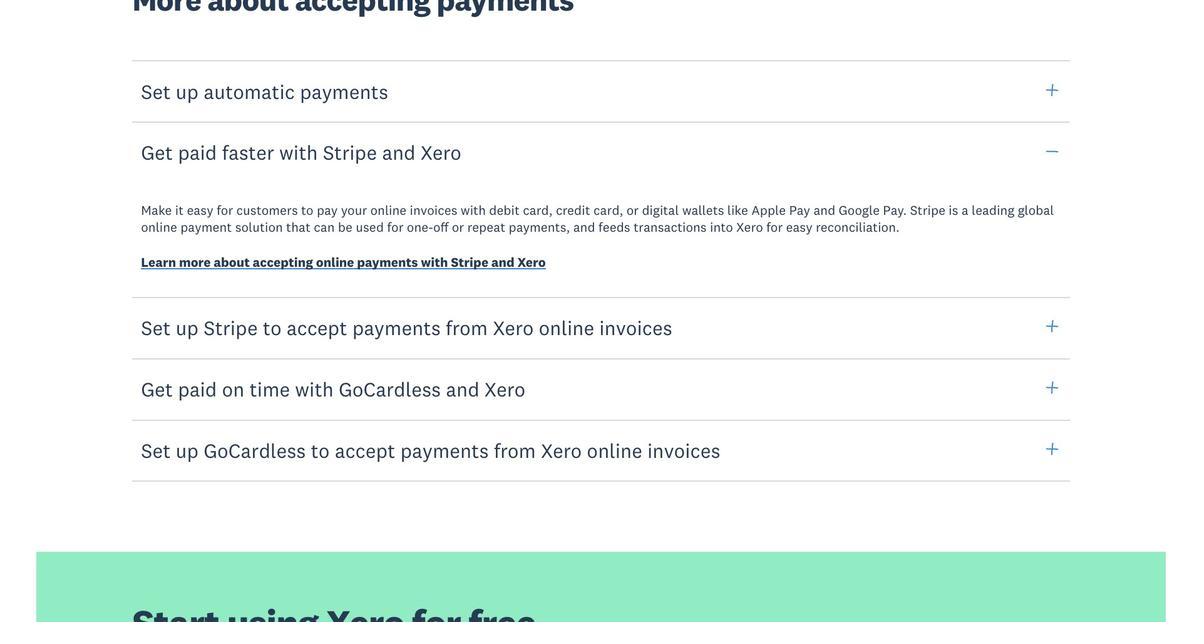 Task type: vqa. For each thing, say whether or not it's contained in the screenshot.
pay
yes



Task type: locate. For each thing, give the bounding box(es) containing it.
0 vertical spatial from
[[446, 315, 488, 340]]

0 vertical spatial paid
[[178, 140, 217, 165]]

easy up payment
[[187, 202, 213, 219]]

invoices for set up stripe to accept payments from xero online invoices
[[600, 315, 673, 340]]

2 card, from the left
[[594, 202, 624, 219]]

paid inside dropdown button
[[178, 376, 217, 402]]

1 vertical spatial get
[[141, 376, 173, 402]]

2 set from the top
[[141, 315, 171, 340]]

up for automatic
[[176, 79, 199, 104]]

invoices inside set up gocardless to accept payments from xero online invoices dropdown button
[[648, 438, 721, 463]]

get inside dropdown button
[[141, 140, 173, 165]]

1 horizontal spatial for
[[387, 219, 404, 236]]

with up repeat
[[461, 202, 486, 219]]

with inside the get paid on time with gocardless and xero dropdown button
[[295, 376, 334, 402]]

easy
[[187, 202, 213, 219], [786, 219, 813, 236]]

0 vertical spatial invoices
[[410, 202, 458, 219]]

and
[[382, 140, 416, 165], [814, 202, 836, 219], [574, 219, 595, 236], [492, 253, 515, 270], [446, 376, 480, 402]]

0 vertical spatial get
[[141, 140, 173, 165]]

invoices inside set up stripe to accept payments from xero online invoices dropdown button
[[600, 315, 673, 340]]

card, up feeds
[[594, 202, 624, 219]]

2 paid from the top
[[178, 376, 217, 402]]

1 up from the top
[[176, 79, 199, 104]]

1 vertical spatial set
[[141, 315, 171, 340]]

payments inside the get paid faster with stripe and xero element
[[357, 253, 418, 270]]

paid
[[178, 140, 217, 165], [178, 376, 217, 402]]

1 vertical spatial accept
[[335, 438, 396, 463]]

set up automatic payments
[[141, 79, 388, 104]]

to inside make it easy for customers to pay your online invoices with debit card, credit card, or digital wallets like apple pay and google pay. stripe is a leading global online payment solution that can be used for one-off or repeat payments, and feeds transactions into xero for easy reconciliation.
[[301, 202, 314, 219]]

be
[[338, 219, 353, 236]]

0 vertical spatial accept
[[287, 315, 347, 340]]

with right time
[[295, 376, 334, 402]]

0 horizontal spatial for
[[217, 202, 233, 219]]

wallets
[[683, 202, 725, 219]]

paid left on
[[178, 376, 217, 402]]

to inside set up stripe to accept payments from xero online invoices dropdown button
[[263, 315, 282, 340]]

set
[[141, 79, 171, 104], [141, 315, 171, 340], [141, 438, 171, 463]]

3 set from the top
[[141, 438, 171, 463]]

1 vertical spatial to
[[263, 315, 282, 340]]

invoices for make it easy for customers to pay your online invoices with debit card, credit card, or digital wallets like apple pay and google pay. stripe is a leading global online payment solution that can be used for one-off or repeat payments, and feeds transactions into xero for easy reconciliation.
[[410, 202, 458, 219]]

invoices inside make it easy for customers to pay your online invoices with debit card, credit card, or digital wallets like apple pay and google pay. stripe is a leading global online payment solution that can be used for one-off or repeat payments, and feeds transactions into xero for easy reconciliation.
[[410, 202, 458, 219]]

easy down pay
[[786, 219, 813, 236]]

with inside make it easy for customers to pay your online invoices with debit card, credit card, or digital wallets like apple pay and google pay. stripe is a leading global online payment solution that can be used for one-off or repeat payments, and feeds transactions into xero for easy reconciliation.
[[461, 202, 486, 219]]

1 vertical spatial gocardless
[[204, 438, 306, 463]]

paid for on
[[178, 376, 217, 402]]

get paid faster with stripe and xero button
[[132, 121, 1070, 184]]

make
[[141, 202, 172, 219]]

0 vertical spatial set
[[141, 79, 171, 104]]

2 get from the top
[[141, 376, 173, 402]]

0 horizontal spatial gocardless
[[204, 438, 306, 463]]

card,
[[523, 202, 553, 219], [594, 202, 624, 219]]

and inside dropdown button
[[382, 140, 416, 165]]

and inside dropdown button
[[446, 376, 480, 402]]

solution
[[235, 219, 283, 236]]

for down apple
[[767, 219, 783, 236]]

set up stripe to accept payments from xero online invoices
[[141, 315, 673, 340]]

payments
[[300, 79, 388, 104], [357, 253, 418, 270], [352, 315, 441, 340], [401, 438, 489, 463]]

1 get from the top
[[141, 140, 173, 165]]

online
[[371, 202, 407, 219], [141, 219, 177, 236], [316, 253, 354, 270], [539, 315, 595, 340], [587, 438, 643, 463]]

with down off
[[421, 253, 448, 270]]

make it easy for customers to pay your online invoices with debit card, credit card, or digital wallets like apple pay and google pay. stripe is a leading global online payment solution that can be used for one-off or repeat payments, and feeds transactions into xero for easy reconciliation.
[[141, 202, 1055, 236]]

online for stripe
[[539, 315, 595, 340]]

payments for stripe
[[352, 315, 441, 340]]

repeat
[[468, 219, 506, 236]]

0 horizontal spatial or
[[452, 219, 464, 236]]

to up that
[[301, 202, 314, 219]]

invoices
[[410, 202, 458, 219], [600, 315, 673, 340], [648, 438, 721, 463]]

to up time
[[263, 315, 282, 340]]

up for stripe
[[176, 315, 199, 340]]

time
[[250, 376, 290, 402]]

or right off
[[452, 219, 464, 236]]

1 vertical spatial invoices
[[600, 315, 673, 340]]

customers
[[236, 202, 298, 219]]

1 vertical spatial up
[[176, 315, 199, 340]]

your
[[341, 202, 367, 219]]

stripe inside make it easy for customers to pay your online invoices with debit card, credit card, or digital wallets like apple pay and google pay. stripe is a leading global online payment solution that can be used for one-off or repeat payments, and feeds transactions into xero for easy reconciliation.
[[911, 202, 946, 219]]

2 vertical spatial to
[[311, 438, 330, 463]]

2 vertical spatial set
[[141, 438, 171, 463]]

0 horizontal spatial from
[[446, 315, 488, 340]]

reconciliation.
[[816, 219, 900, 236]]

0 vertical spatial to
[[301, 202, 314, 219]]

get inside dropdown button
[[141, 376, 173, 402]]

faster
[[222, 140, 274, 165]]

1 horizontal spatial from
[[494, 438, 536, 463]]

credit
[[556, 202, 591, 219]]

0 vertical spatial up
[[176, 79, 199, 104]]

stripe up your
[[323, 140, 377, 165]]

paid inside dropdown button
[[178, 140, 217, 165]]

1 vertical spatial paid
[[178, 376, 217, 402]]

2 up from the top
[[176, 315, 199, 340]]

2 vertical spatial invoices
[[648, 438, 721, 463]]

0 horizontal spatial card,
[[523, 202, 553, 219]]

up
[[176, 79, 199, 104], [176, 315, 199, 340], [176, 438, 199, 463]]

0 horizontal spatial easy
[[187, 202, 213, 219]]

xero
[[421, 140, 462, 165], [737, 219, 763, 236], [518, 253, 546, 270], [493, 315, 534, 340], [485, 376, 526, 402], [541, 438, 582, 463]]

from
[[446, 315, 488, 340], [494, 438, 536, 463]]

stripe up on
[[204, 315, 258, 340]]

learn
[[141, 253, 176, 270]]

get
[[141, 140, 173, 165], [141, 376, 173, 402]]

for up payment
[[217, 202, 233, 219]]

1 horizontal spatial card,
[[594, 202, 624, 219]]

get paid faster with stripe and xero element
[[120, 184, 1083, 298]]

2 vertical spatial up
[[176, 438, 199, 463]]

3 up from the top
[[176, 438, 199, 463]]

with right "faster"
[[279, 140, 318, 165]]

to inside set up gocardless to accept payments from xero online invoices dropdown button
[[311, 438, 330, 463]]

to down get paid on time with gocardless and xero
[[311, 438, 330, 463]]

stripe
[[323, 140, 377, 165], [911, 202, 946, 219], [451, 253, 489, 270], [204, 315, 258, 340]]

0 vertical spatial gocardless
[[339, 376, 441, 402]]

card, up payments,
[[523, 202, 553, 219]]

for
[[217, 202, 233, 219], [387, 219, 404, 236], [767, 219, 783, 236]]

accept
[[287, 315, 347, 340], [335, 438, 396, 463]]

online for gocardless
[[587, 438, 643, 463]]

global
[[1018, 202, 1055, 219]]

apple
[[752, 202, 786, 219]]

to
[[301, 202, 314, 219], [263, 315, 282, 340], [311, 438, 330, 463]]

set up gocardless to accept payments from xero online invoices button
[[132, 419, 1070, 482]]

1 paid from the top
[[178, 140, 217, 165]]

1 vertical spatial from
[[494, 438, 536, 463]]

is
[[949, 202, 959, 219]]

for left 'one-'
[[387, 219, 404, 236]]

paid left "faster"
[[178, 140, 217, 165]]

1 horizontal spatial gocardless
[[339, 376, 441, 402]]

or up feeds
[[627, 202, 639, 219]]

pay
[[790, 202, 811, 219]]

1 set from the top
[[141, 79, 171, 104]]

with
[[279, 140, 318, 165], [461, 202, 486, 219], [421, 253, 448, 270], [295, 376, 334, 402]]

or
[[627, 202, 639, 219], [452, 219, 464, 236]]

stripe left is
[[911, 202, 946, 219]]

can
[[314, 219, 335, 236]]

gocardless
[[339, 376, 441, 402], [204, 438, 306, 463]]



Task type: describe. For each thing, give the bounding box(es) containing it.
it
[[175, 202, 184, 219]]

google
[[839, 202, 880, 219]]

gocardless inside dropdown button
[[339, 376, 441, 402]]

get for get paid on time with gocardless and xero
[[141, 376, 173, 402]]

used
[[356, 219, 384, 236]]

on
[[222, 376, 245, 402]]

invoices for set up gocardless to accept payments from xero online invoices
[[648, 438, 721, 463]]

to for stripe
[[263, 315, 282, 340]]

1 horizontal spatial easy
[[786, 219, 813, 236]]

into
[[710, 219, 733, 236]]

learn more about accepting online payments with stripe and xero link
[[141, 253, 546, 273]]

gocardless inside dropdown button
[[204, 438, 306, 463]]

feeds
[[599, 219, 631, 236]]

set for set up gocardless to accept payments from xero online invoices
[[141, 438, 171, 463]]

off
[[433, 219, 449, 236]]

a
[[962, 202, 969, 219]]

get paid on time with gocardless and xero
[[141, 376, 526, 402]]

online for easy
[[371, 202, 407, 219]]

pay.
[[883, 202, 907, 219]]

from for set up stripe to accept payments from xero online invoices
[[446, 315, 488, 340]]

learn more about accepting online payments with stripe and xero
[[141, 253, 546, 270]]

set up automatic payments button
[[132, 60, 1070, 123]]

accept for stripe
[[287, 315, 347, 340]]

set up gocardless to accept payments from xero online invoices
[[141, 438, 721, 463]]

about
[[214, 253, 250, 270]]

like
[[728, 202, 749, 219]]

transactions
[[634, 219, 707, 236]]

payments,
[[509, 219, 570, 236]]

with inside 'learn more about accepting online payments with stripe and xero' link
[[421, 253, 448, 270]]

xero inside make it easy for customers to pay your online invoices with debit card, credit card, or digital wallets like apple pay and google pay. stripe is a leading global online payment solution that can be used for one-off or repeat payments, and feeds transactions into xero for easy reconciliation.
[[737, 219, 763, 236]]

xero inside dropdown button
[[485, 376, 526, 402]]

payments for gocardless
[[401, 438, 489, 463]]

payment
[[181, 219, 232, 236]]

up for gocardless
[[176, 438, 199, 463]]

2 horizontal spatial for
[[767, 219, 783, 236]]

1 horizontal spatial or
[[627, 202, 639, 219]]

more
[[179, 253, 211, 270]]

1 card, from the left
[[523, 202, 553, 219]]

with inside 'get paid faster with stripe and xero' dropdown button
[[279, 140, 318, 165]]

pay
[[317, 202, 338, 219]]

leading
[[972, 202, 1015, 219]]

accepting
[[253, 253, 313, 270]]

digital
[[642, 202, 679, 219]]

accept for gocardless
[[335, 438, 396, 463]]

from for set up gocardless to accept payments from xero online invoices
[[494, 438, 536, 463]]

set for set up automatic payments
[[141, 79, 171, 104]]

automatic
[[204, 79, 295, 104]]

that
[[286, 219, 311, 236]]

debit
[[489, 202, 520, 219]]

one-
[[407, 219, 433, 236]]

get for get paid faster with stripe and xero
[[141, 140, 173, 165]]

get paid on time with gocardless and xero button
[[132, 358, 1070, 421]]

get paid faster with stripe and xero
[[141, 140, 462, 165]]

to for gocardless
[[311, 438, 330, 463]]

set for set up stripe to accept payments from xero online invoices
[[141, 315, 171, 340]]

stripe down repeat
[[451, 253, 489, 270]]

paid for faster
[[178, 140, 217, 165]]

payments for about
[[357, 253, 418, 270]]

set up stripe to accept payments from xero online invoices button
[[132, 296, 1070, 359]]



